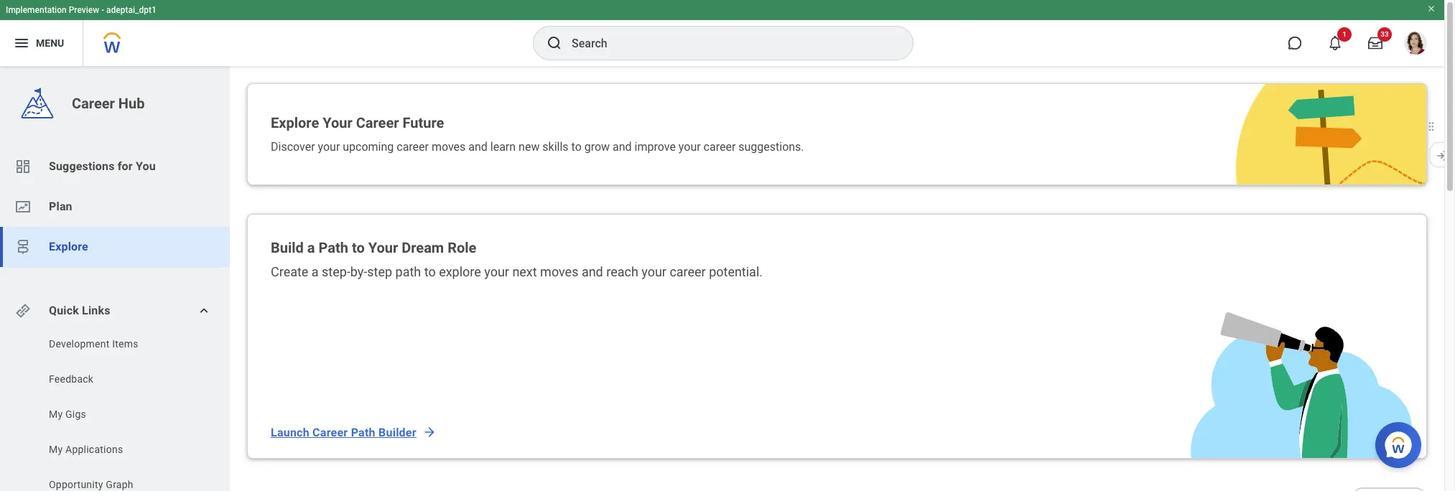Task type: locate. For each thing, give the bounding box(es) containing it.
your right improve
[[679, 140, 701, 154]]

profile logan mcneil image
[[1405, 32, 1428, 58]]

and left the reach
[[582, 264, 603, 280]]

career left hub
[[72, 95, 115, 112]]

path
[[319, 239, 348, 257], [351, 426, 376, 439]]

by-
[[351, 264, 367, 280]]

and left learn
[[469, 140, 488, 154]]

career
[[72, 95, 115, 112], [356, 114, 399, 131], [313, 426, 348, 439]]

2 horizontal spatial and
[[613, 140, 632, 154]]

1 vertical spatial career
[[356, 114, 399, 131]]

0 vertical spatial list
[[0, 147, 230, 267]]

explore link
[[0, 227, 230, 267]]

preview
[[69, 5, 99, 15]]

build
[[271, 239, 304, 257]]

0 vertical spatial career
[[72, 95, 115, 112]]

1 horizontal spatial and
[[582, 264, 603, 280]]

moves down future
[[432, 140, 466, 154]]

graph
[[106, 479, 133, 491]]

applications
[[65, 444, 123, 456]]

1 vertical spatial list
[[0, 337, 230, 491]]

1 button
[[1320, 27, 1352, 59]]

1 vertical spatial your
[[368, 239, 398, 257]]

1 horizontal spatial to
[[424, 264, 436, 280]]

my left gigs on the bottom
[[49, 409, 63, 420]]

1 my from the top
[[49, 409, 63, 420]]

your up step
[[368, 239, 398, 257]]

suggestions.
[[739, 140, 804, 154]]

a right build
[[307, 239, 315, 257]]

menu banner
[[0, 0, 1445, 66]]

reach
[[607, 264, 639, 280]]

skills
[[543, 140, 569, 154]]

grow
[[585, 140, 610, 154]]

learn
[[491, 140, 516, 154]]

0 horizontal spatial to
[[352, 239, 365, 257]]

to up by-
[[352, 239, 365, 257]]

implementation preview -   adeptai_dpt1
[[6, 5, 157, 15]]

my down my gigs
[[49, 444, 63, 456]]

discover
[[271, 140, 315, 154]]

build a path to your dream role
[[271, 239, 477, 257]]

career for discover your upcoming career moves and learn new skills to grow and improve your career suggestions.
[[704, 140, 736, 154]]

feedback link
[[47, 372, 195, 387]]

list
[[0, 147, 230, 267], [0, 337, 230, 491]]

career inside button
[[313, 426, 348, 439]]

1 horizontal spatial moves
[[540, 264, 579, 280]]

0 horizontal spatial your
[[323, 114, 353, 131]]

0 vertical spatial my
[[49, 409, 63, 420]]

to right path
[[424, 264, 436, 280]]

1 vertical spatial to
[[352, 239, 365, 257]]

my gigs link
[[47, 407, 195, 422]]

your up upcoming at the left of the page
[[323, 114, 353, 131]]

for
[[118, 160, 133, 173]]

development items
[[49, 338, 138, 350]]

explore up discover
[[271, 114, 319, 131]]

quick
[[49, 304, 79, 318]]

1 horizontal spatial explore
[[271, 114, 319, 131]]

1 horizontal spatial path
[[351, 426, 376, 439]]

career right launch
[[313, 426, 348, 439]]

path left the builder
[[351, 426, 376, 439]]

2 horizontal spatial to
[[572, 140, 582, 154]]

development
[[49, 338, 110, 350]]

0 horizontal spatial moves
[[432, 140, 466, 154]]

career up upcoming at the left of the page
[[356, 114, 399, 131]]

1 vertical spatial my
[[49, 444, 63, 456]]

explore down plan
[[49, 240, 88, 254]]

0 horizontal spatial explore
[[49, 240, 88, 254]]

0 vertical spatial a
[[307, 239, 315, 257]]

suggestions for you link
[[0, 147, 230, 187]]

you
[[136, 160, 156, 173]]

path
[[396, 264, 421, 280]]

moves
[[432, 140, 466, 154], [540, 264, 579, 280]]

2 my from the top
[[49, 444, 63, 456]]

path up step-
[[319, 239, 348, 257]]

1 list from the top
[[0, 147, 230, 267]]

moves right next
[[540, 264, 579, 280]]

and right grow
[[613, 140, 632, 154]]

1 vertical spatial path
[[351, 426, 376, 439]]

create a step-by-step path to explore your next moves and reach your career potential.
[[271, 264, 763, 280]]

explore
[[439, 264, 481, 280]]

1 horizontal spatial career
[[313, 426, 348, 439]]

to left grow
[[572, 140, 582, 154]]

close environment banner image
[[1428, 4, 1436, 13]]

my
[[49, 409, 63, 420], [49, 444, 63, 456]]

and
[[469, 140, 488, 154], [613, 140, 632, 154], [582, 264, 603, 280]]

explore
[[271, 114, 319, 131], [49, 240, 88, 254]]

career left suggestions. at the right
[[704, 140, 736, 154]]

a left step-
[[312, 264, 319, 280]]

explore inside 'link'
[[49, 240, 88, 254]]

career down future
[[397, 140, 429, 154]]

my applications
[[49, 444, 123, 456]]

0 vertical spatial explore
[[271, 114, 319, 131]]

justify image
[[13, 34, 30, 52]]

improve
[[635, 140, 676, 154]]

2 vertical spatial career
[[313, 426, 348, 439]]

1 vertical spatial explore
[[49, 240, 88, 254]]

1 vertical spatial a
[[312, 264, 319, 280]]

career
[[397, 140, 429, 154], [704, 140, 736, 154], [670, 264, 706, 280]]

path inside button
[[351, 426, 376, 439]]

menu
[[36, 37, 64, 49]]

to
[[572, 140, 582, 154], [352, 239, 365, 257], [424, 264, 436, 280]]

next
[[513, 264, 537, 280]]

0 horizontal spatial path
[[319, 239, 348, 257]]

0 vertical spatial path
[[319, 239, 348, 257]]

list containing development items
[[0, 337, 230, 491]]

launch career path builder icon image
[[1191, 312, 1413, 458]]

career for create a step-by-step path to explore your next moves and reach your career potential.
[[670, 264, 706, 280]]

your right discover
[[318, 140, 340, 154]]

your right the reach
[[642, 264, 667, 280]]

a
[[307, 239, 315, 257], [312, 264, 319, 280]]

2 vertical spatial to
[[424, 264, 436, 280]]

1 vertical spatial moves
[[540, 264, 579, 280]]

path for career
[[351, 426, 376, 439]]

your
[[318, 140, 340, 154], [679, 140, 701, 154], [484, 264, 509, 280], [642, 264, 667, 280]]

1 horizontal spatial your
[[368, 239, 398, 257]]

explore for explore
[[49, 240, 88, 254]]

2 list from the top
[[0, 337, 230, 491]]

your
[[323, 114, 353, 131], [368, 239, 398, 257]]

builder
[[379, 426, 417, 439]]

0 vertical spatial moves
[[432, 140, 466, 154]]

quick links
[[49, 304, 110, 318]]

career left potential. at the bottom of the page
[[670, 264, 706, 280]]

0 vertical spatial to
[[572, 140, 582, 154]]

Search Workday  search field
[[572, 27, 884, 59]]



Task type: vqa. For each thing, say whether or not it's contained in the screenshot.
My Gigs LINK at left bottom
yes



Task type: describe. For each thing, give the bounding box(es) containing it.
development items link
[[47, 337, 195, 351]]

create
[[271, 264, 309, 280]]

your left next
[[484, 264, 509, 280]]

and for grow
[[613, 140, 632, 154]]

explore your career future
[[271, 114, 444, 131]]

a for build
[[307, 239, 315, 257]]

33 button
[[1360, 27, 1393, 59]]

0 horizontal spatial and
[[469, 140, 488, 154]]

1
[[1343, 30, 1347, 38]]

implementation
[[6, 5, 67, 15]]

suggestions
[[49, 160, 115, 173]]

dream
[[402, 239, 444, 257]]

inbox large image
[[1369, 36, 1383, 50]]

arrow right image
[[422, 425, 437, 440]]

launch
[[271, 426, 310, 439]]

notifications large image
[[1329, 36, 1343, 50]]

quick links element
[[14, 297, 218, 326]]

opportunity graph
[[49, 479, 133, 491]]

0 horizontal spatial career
[[72, 95, 115, 112]]

0 vertical spatial your
[[323, 114, 353, 131]]

new
[[519, 140, 540, 154]]

step-
[[322, 264, 351, 280]]

timeline milestone image
[[14, 239, 32, 256]]

launch career path builder button
[[271, 418, 437, 447]]

explore for explore your career future
[[271, 114, 319, 131]]

upcoming
[[343, 140, 394, 154]]

adeptai_dpt1
[[106, 5, 157, 15]]

career hub
[[72, 95, 145, 112]]

search image
[[546, 34, 563, 52]]

my gigs
[[49, 409, 86, 420]]

items
[[112, 338, 138, 350]]

plan
[[49, 200, 72, 213]]

suggestions for you
[[49, 160, 156, 173]]

menu button
[[0, 20, 83, 66]]

potential.
[[709, 264, 763, 280]]

links
[[82, 304, 110, 318]]

feedback
[[49, 374, 94, 385]]

and for moves
[[582, 264, 603, 280]]

a for create
[[312, 264, 319, 280]]

gigs
[[65, 409, 86, 420]]

my applications link
[[47, 443, 195, 457]]

2 horizontal spatial career
[[356, 114, 399, 131]]

plan link
[[0, 187, 230, 227]]

dashboard image
[[14, 158, 32, 175]]

hub
[[118, 95, 145, 112]]

opportunity
[[49, 479, 103, 491]]

my for my applications
[[49, 444, 63, 456]]

list containing suggestions for you
[[0, 147, 230, 267]]

opportunity graph link
[[47, 478, 195, 491]]

step
[[367, 264, 392, 280]]

onboarding home image
[[14, 198, 32, 216]]

33
[[1381, 30, 1389, 38]]

my for my gigs
[[49, 409, 63, 420]]

discover your upcoming career moves and learn new skills to grow and improve your career suggestions.
[[271, 140, 804, 154]]

role
[[448, 239, 477, 257]]

chevron up small image
[[197, 304, 211, 318]]

future
[[403, 114, 444, 131]]

-
[[101, 5, 104, 15]]

path for a
[[319, 239, 348, 257]]

launch career path builder
[[271, 426, 417, 439]]

link image
[[14, 303, 32, 320]]



